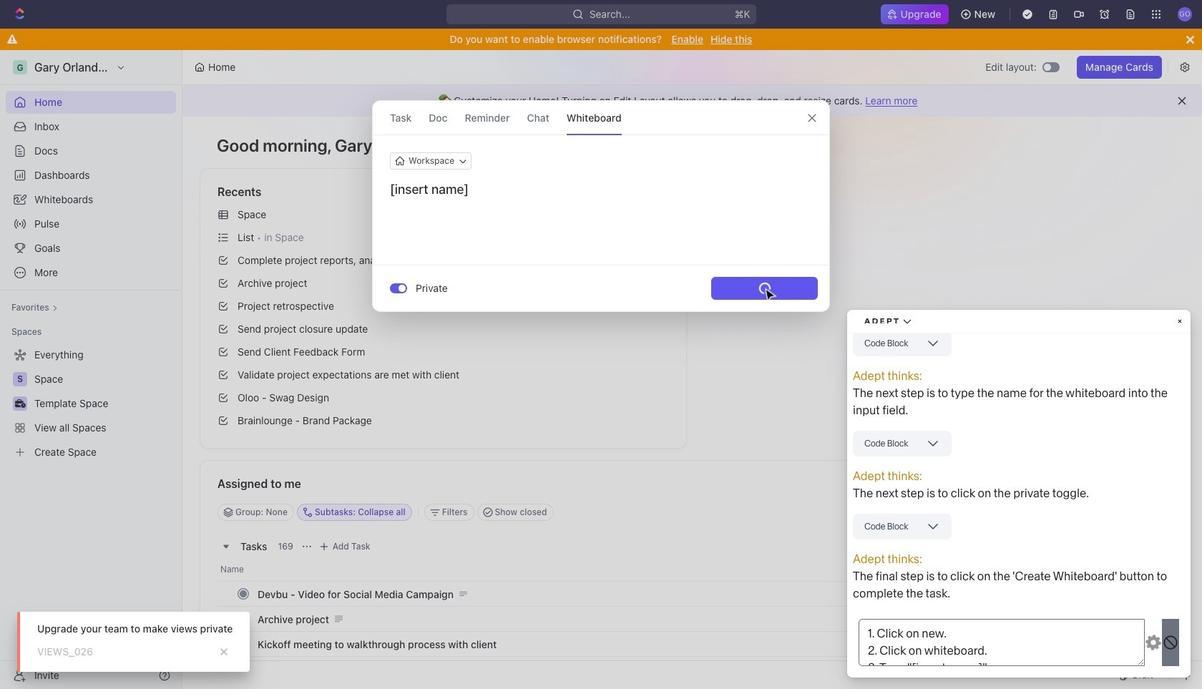 Task type: describe. For each thing, give the bounding box(es) containing it.
Search tasks... text field
[[968, 502, 1111, 523]]



Task type: locate. For each thing, give the bounding box(es) containing it.
sidebar navigation
[[0, 50, 183, 689]]

Name this Whiteboard... field
[[373, 181, 830, 198]]

tree
[[6, 344, 176, 464]]

tree inside sidebar navigation
[[6, 344, 176, 464]]

alert
[[183, 85, 1203, 117]]

dialog
[[372, 100, 831, 312]]



Task type: vqa. For each thing, say whether or not it's contained in the screenshot.
Dialog
yes



